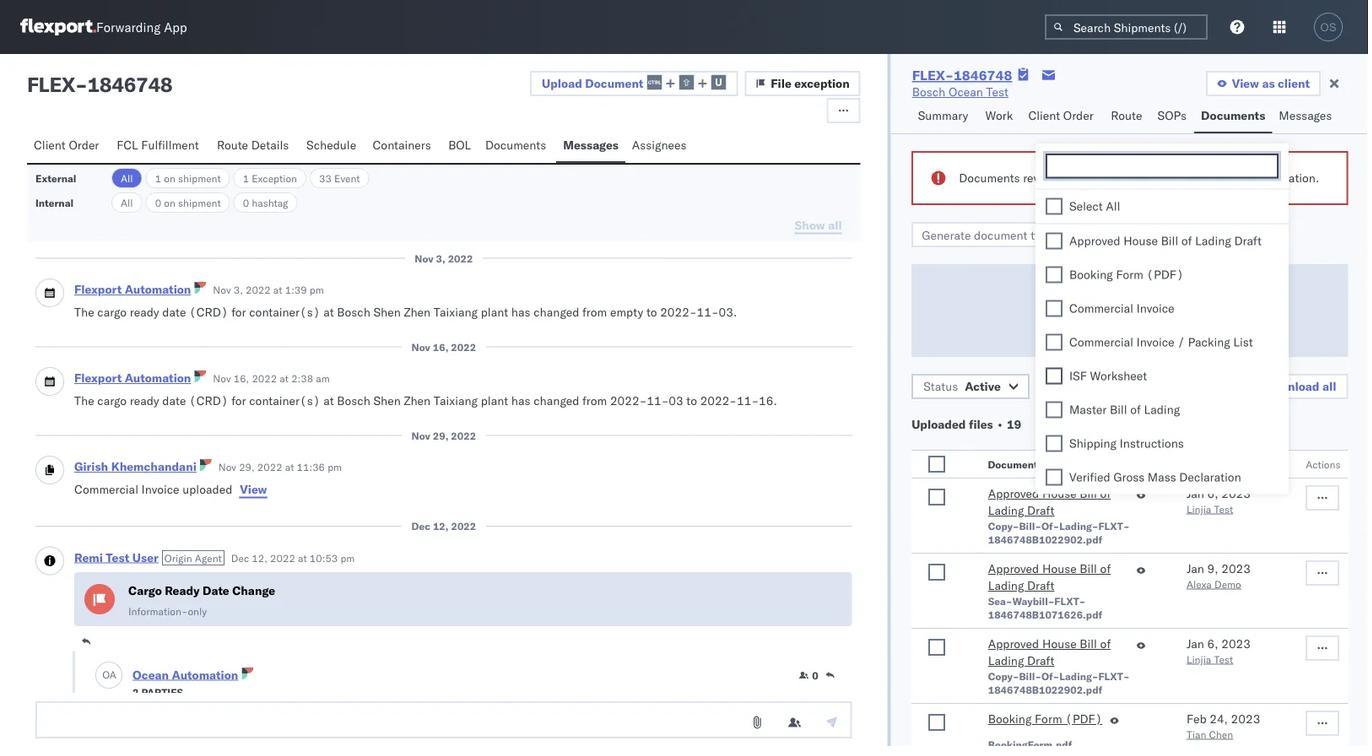 Task type: vqa. For each thing, say whether or not it's contained in the screenshot.
ORDER corresponding to the leftmost the Client Order Button
yes



Task type: describe. For each thing, give the bounding box(es) containing it.
1846748b1022902.pdf for 1st "approved house bill of lading draft" link from the bottom
[[988, 683, 1102, 696]]

containers button
[[366, 130, 442, 163]]

lading for third "approved house bill of lading draft" link from the bottom of the page
[[988, 503, 1024, 518]]

of up the here
[[1181, 233, 1192, 248]]

shipping
[[1069, 436, 1117, 451]]

2022 for nov 3, 2022 at 1:39 pm
[[246, 284, 271, 296]]

automation for the cargo ready date (crd) for container(s)  at bosch shen zhen taixiang plant has changed from empty to 2022-11-03.
[[125, 282, 191, 297]]

only
[[188, 605, 207, 617]]

test left the origin
[[106, 550, 129, 565]]

ready for the cargo ready date (crd) for container(s)  at bosch shen zhen taixiang plant has changed from 2022-11-03 to 2022-11-16.
[[130, 393, 159, 408]]

files
[[968, 417, 993, 432]]

2022 for nov 29, 2022 at 11:36 pm
[[257, 461, 282, 474]]

documents review in progress. do not use for customs declaration.
[[958, 170, 1319, 185]]

at down am
[[323, 393, 334, 408]]

lading up the here
[[1195, 233, 1231, 248]]

3 approved house bill of lading draft link from the top
[[988, 635, 1129, 669]]

2 vertical spatial on
[[753, 706, 767, 721]]

approved house bill of lading draft for 1st "approved house bill of lading draft" link from the bottom
[[988, 636, 1110, 668]]

document type
[[1048, 379, 1129, 394]]

∙
[[996, 417, 1003, 432]]

fulfillment
[[141, 138, 199, 152]]

zhen for empty
[[404, 304, 431, 319]]

1 horizontal spatial exception
[[794, 76, 850, 91]]

test up 24, in the bottom of the page
[[1214, 653, 1233, 665]]

route details button
[[210, 130, 300, 163]]

internal
[[35, 196, 74, 209]]

date inside "cargo ready date change information-only"
[[203, 583, 229, 598]]

approved for third "approved house bill of lading draft" link from the bottom of the page
[[988, 486, 1039, 501]]

cargo ready date change information-only
[[128, 583, 275, 617]]

review
[[1023, 170, 1057, 185]]

active
[[964, 379, 1000, 394]]

view button
[[239, 481, 268, 498]]

o a
[[102, 668, 116, 681]]

0 vertical spatial ocean
[[949, 84, 983, 99]]

1 vertical spatial view
[[240, 482, 267, 496]]

nov 29, 2022 at 11:36 pm
[[218, 461, 342, 474]]

2 vertical spatial automation
[[172, 667, 238, 682]]

flexport automation button for the cargo ready date (crd) for container(s)  at bosch shen zhen taixiang plant has changed from 2022-11-03 to 2022-11-16.
[[74, 371, 191, 385]]

route for route details
[[217, 138, 248, 152]]

0 horizontal spatial documents button
[[478, 130, 556, 163]]

copy-bill-of-lading-flxt- 1846748b1022902.pdf for third "approved house bill of lading draft" link from the bottom of the page
[[988, 519, 1129, 546]]

document type / filename
[[988, 458, 1119, 471]]

1 vertical spatial date
[[532, 706, 557, 721]]

0 vertical spatial to
[[646, 304, 657, 319]]

2 approved house bill of lading draft link from the top
[[988, 560, 1129, 594]]

sea-waybill-flxt- 1846748b1071626.pdf
[[988, 595, 1102, 621]]

client for the leftmost client order button
[[34, 138, 66, 152]]

-
[[75, 72, 87, 97]]

12, for dec 12, 2022 at 10:53 pm
[[252, 552, 268, 564]]

2022 for nov 29, 2022
[[451, 429, 476, 442]]

11:36
[[297, 461, 325, 474]]

lading for 2nd "approved house bill of lading draft" link from the bottom of the page
[[988, 578, 1024, 593]]

1 for 1 on shipment
[[155, 172, 161, 184]]

bosch ocean test link
[[912, 84, 1009, 100]]

approved for 1st "approved house bill of lading draft" link from the bottom
[[988, 636, 1039, 651]]

dec for dec 12, 2022 at 10:53 pm
[[231, 552, 249, 564]]

from for empty
[[582, 304, 607, 319]]

flexport. image
[[20, 19, 96, 35]]

form inside list box
[[1116, 267, 1143, 282]]

house up or
[[1123, 233, 1158, 248]]

1 horizontal spatial 11-
[[697, 304, 719, 319]]

2022-12- 13.
[[133, 706, 829, 738]]

a
[[110, 668, 116, 681]]

client order for rightmost client order button
[[1028, 108, 1094, 123]]

upload document
[[542, 76, 643, 90]]

has for 2022-
[[511, 393, 530, 408]]

fcl fulfillment
[[117, 138, 199, 152]]

o
[[102, 668, 110, 681]]

for left this at bottom
[[659, 706, 674, 721]]

invoice for commercial invoice / packing list
[[1136, 335, 1174, 349]]

at down nov 3, 2022 at 1:39 pm
[[323, 304, 334, 319]]

approved inside list box
[[1069, 233, 1120, 248]]

this
[[677, 706, 697, 721]]

bosch inside bosch ocean test link
[[912, 84, 945, 99]]

filename
[[1074, 458, 1119, 471]]

remi test user button
[[74, 550, 158, 565]]

client
[[1278, 76, 1310, 91]]

change inside "cargo ready date change information-only"
[[232, 583, 275, 598]]

isf worksheet
[[1069, 368, 1147, 383]]

flexport for the cargo ready date (crd) for container(s)  at bosch shen zhen taixiang plant has changed from empty to 2022-11-03.
[[74, 282, 122, 297]]

shipment for 1 on shipment
[[178, 172, 221, 184]]

flexport automation for the cargo ready date (crd) for container(s)  at bosch shen zhen taixiang plant has changed from empty to 2022-11-03.
[[74, 282, 191, 297]]

03.
[[719, 304, 737, 319]]

for down nov 16, 2022 at 2:38 am
[[231, 393, 246, 408]]

not
[[1144, 170, 1161, 185]]

copy- for third "approved house bill of lading draft" link from the bottom of the page
[[988, 519, 1019, 532]]

draft for 1st "approved house bill of lading draft" link from the bottom
[[1027, 653, 1054, 668]]

document for document type
[[1048, 379, 1103, 394]]

house up waybill-
[[1042, 561, 1076, 576]]

all for 0
[[121, 196, 133, 209]]

(pdf) inside list box
[[1147, 267, 1184, 282]]

2023 for 2nd "approved house bill of lading draft" link from the bottom of the page
[[1221, 561, 1250, 576]]

2 parties button
[[133, 684, 183, 699]]

user for timestamp / user
[[1186, 465, 1207, 477]]

route button
[[1104, 100, 1151, 133]]

2022 for nov 3, 2022
[[448, 252, 473, 265]]

29, for nov 29, 2022
[[433, 429, 448, 442]]

remi test user (giudicelli.remi+testuser@gmail.com) filed a cargo ready date change exception for this shipment on
[[133, 706, 767, 721]]

view inside button
[[1232, 76, 1259, 91]]

bill down type
[[1110, 402, 1127, 417]]

status active
[[923, 379, 1000, 394]]

of for third "approved house bill of lading draft" link from the bottom of the page
[[1100, 486, 1110, 501]]

or
[[1129, 282, 1139, 297]]

invoice for commercial invoice uploaded view
[[141, 482, 179, 496]]

the for the cargo ready date (crd) for container(s)  at bosch shen zhen taixiang plant has changed from 2022-11-03 to 2022-11-16.
[[74, 393, 94, 408]]

approved house bill of lading draft for 2nd "approved house bill of lading draft" link from the bottom of the page
[[988, 561, 1110, 593]]

worksheet
[[1090, 368, 1147, 383]]

download
[[1263, 379, 1319, 394]]

3, for nov 3, 2022
[[436, 252, 445, 265]]

shipment for 0 on shipment
[[178, 196, 221, 209]]

girish khemchandani
[[74, 459, 196, 474]]

1 lading- from the top
[[1059, 519, 1098, 532]]

browse for a file button
[[1072, 305, 1187, 330]]

summary button
[[911, 100, 979, 133]]

flexport automation button for the cargo ready date (crd) for container(s)  at bosch shen zhen taixiang plant has changed from empty to 2022-11-03.
[[74, 282, 191, 297]]

it
[[1169, 282, 1177, 297]]

2 vertical spatial commercial
[[74, 482, 138, 496]]

2022- left 03
[[610, 393, 647, 408]]

1 horizontal spatial a
[[1099, 282, 1106, 297]]

approved for 2nd "approved house bill of lading draft" link from the bottom of the page
[[988, 561, 1039, 576]]

0 button
[[799, 668, 818, 682]]

0 horizontal spatial exception
[[604, 706, 656, 721]]

route for route
[[1111, 108, 1142, 123]]

upload
[[542, 76, 582, 90]]

13.
[[133, 723, 151, 738]]

2023 for 1st "approved house bill of lading draft" link from the bottom
[[1221, 636, 1250, 651]]

packing
[[1188, 335, 1230, 349]]

nov 29, 2022
[[411, 429, 476, 442]]

flxt- inside sea-waybill-flxt- 1846748b1071626.pdf
[[1054, 595, 1085, 607]]

document type button
[[1036, 374, 1158, 399]]

/ inside timestamp / user
[[1239, 451, 1246, 464]]

in
[[1060, 170, 1070, 185]]

1 horizontal spatial 1846748
[[954, 67, 1012, 84]]

cargo inside "cargo ready date change information-only"
[[128, 583, 162, 598]]

fcl fulfillment button
[[110, 130, 210, 163]]

1846748b1071626.pdf
[[988, 608, 1102, 621]]

origin
[[164, 552, 192, 564]]

1 horizontal spatial documents button
[[1194, 100, 1272, 133]]

1 vertical spatial cargo
[[462, 706, 493, 721]]

drag
[[1142, 282, 1166, 297]]

documents for documents review in progress. do not use for customs declaration.
[[958, 170, 1020, 185]]

29, for nov 29, 2022 at 11:36 pm
[[239, 461, 255, 474]]

2022- right 03
[[700, 393, 737, 408]]

0 horizontal spatial messages button
[[556, 130, 625, 163]]

of for 1st "approved house bill of lading draft" link from the bottom
[[1100, 636, 1110, 651]]

commercial invoice uploaded view
[[74, 482, 267, 496]]

here
[[1180, 282, 1203, 297]]

flex-1846748 link
[[912, 67, 1012, 84]]

1 on shipment
[[155, 172, 221, 184]]

route details
[[217, 138, 289, 152]]

/ for filename
[[1065, 458, 1072, 471]]

all inside list box
[[1106, 199, 1120, 214]]

document type / filename button
[[984, 454, 1152, 471]]

12-
[[807, 706, 829, 721]]

work button
[[979, 100, 1022, 133]]

dec for dec 12, 2022
[[411, 520, 430, 533]]

0 for on
[[155, 196, 161, 209]]

0 horizontal spatial client order button
[[27, 130, 110, 163]]

flex-1846748
[[912, 67, 1012, 84]]

(giudicelli.remi+testuser@gmail.com)
[[216, 706, 422, 721]]

parties
[[141, 686, 183, 698]]

isf
[[1069, 368, 1087, 383]]

list box containing select all
[[1036, 189, 1289, 494]]

2 vertical spatial a
[[452, 706, 458, 721]]

khemchandani
[[111, 459, 196, 474]]

16.
[[759, 393, 777, 408]]

house down 1846748b1071626.pdf
[[1042, 636, 1076, 651]]

1 horizontal spatial client order button
[[1022, 100, 1104, 133]]

sops button
[[1151, 100, 1194, 133]]

upload document button
[[530, 71, 738, 96]]

documents for right documents button
[[1201, 108, 1265, 123]]

(crd) for the cargo ready date (crd) for container(s)  at bosch shen zhen taixiang plant has changed from empty to 2022-11-03.
[[189, 304, 228, 319]]

forwarding app link
[[20, 19, 187, 35]]

remi for remi test user (giudicelli.remi+testuser@gmail.com) filed a cargo ready date change exception for this shipment on
[[133, 706, 159, 721]]

draft inside list box
[[1234, 233, 1262, 248]]

user for remi test user (giudicelli.remi+testuser@gmail.com) filed a cargo ready date change exception for this shipment on
[[188, 706, 213, 721]]

0 vertical spatial file
[[1109, 282, 1126, 297]]

commercial for commercial invoice
[[1069, 301, 1133, 316]]

2 vertical spatial shipment
[[700, 706, 750, 721]]

sea-
[[988, 595, 1012, 607]]

of up shipping instructions
[[1130, 402, 1141, 417]]

0 horizontal spatial ocean
[[133, 667, 169, 682]]

timestamp / user button
[[1183, 447, 1271, 478]]

2022 for dec 12, 2022 at 10:53 pm
[[270, 552, 295, 564]]

2022- left 03.
[[660, 304, 697, 319]]

1 vertical spatial change
[[561, 706, 601, 721]]

cargo for the cargo ready date (crd) for container(s)  at bosch shen zhen taixiang plant has changed from empty to 2022-11-03.
[[97, 304, 127, 319]]

03
[[669, 393, 683, 408]]

booking form (pdf) inside list box
[[1069, 267, 1184, 282]]

0 inside 0 button
[[812, 669, 818, 681]]

taixiang for empty
[[434, 304, 478, 319]]

the cargo ready date (crd) for container(s)  at bosch shen zhen taixiang plant has changed from empty to 2022-11-03.
[[74, 304, 737, 319]]

bill up it
[[1161, 233, 1178, 248]]

demo
[[1214, 578, 1241, 590]]

file exception
[[771, 76, 850, 91]]

changed for 2022-
[[534, 393, 579, 408]]

1 vertical spatial ready
[[496, 706, 529, 721]]

2 horizontal spatial 11-
[[737, 393, 759, 408]]

summary
[[918, 108, 968, 123]]

sops
[[1158, 108, 1187, 123]]

all for 1
[[121, 172, 133, 184]]

download all
[[1263, 379, 1336, 394]]



Task type: locate. For each thing, give the bounding box(es) containing it.
gross
[[1113, 470, 1145, 484]]

1:39
[[285, 284, 307, 296]]

file
[[771, 76, 791, 91]]

from for 2022-
[[582, 393, 607, 408]]

choose a file or drag it here
[[1056, 282, 1203, 297]]

2 jan from the top
[[1186, 561, 1204, 576]]

containers
[[373, 138, 431, 152]]

nov left 2:38 at the left of page
[[213, 372, 231, 385]]

shipment up the 0 on shipment
[[178, 172, 221, 184]]

choose
[[1056, 282, 1096, 297]]

approved house bill of lading draft up it
[[1069, 233, 1262, 248]]

3, up the cargo ready date (crd) for container(s)  at bosch shen zhen taixiang plant has changed from empty to 2022-11-03.
[[436, 252, 445, 265]]

2 lading- from the top
[[1059, 670, 1098, 682]]

lading- up booking form (pdf) "link"
[[1059, 670, 1098, 682]]

0 for hashtag
[[243, 196, 249, 209]]

29, down the cargo ready date (crd) for container(s)  at bosch shen zhen taixiang plant has changed from 2022-11-03 to 2022-11-16.
[[433, 429, 448, 442]]

timestamp / user
[[1186, 451, 1246, 477]]

1 horizontal spatial client
[[1028, 108, 1060, 123]]

1 horizontal spatial (pdf)
[[1147, 267, 1184, 282]]

draft down customs on the top of page
[[1234, 233, 1262, 248]]

0 horizontal spatial 12,
[[252, 552, 268, 564]]

nov for nov 3, 2022
[[415, 252, 433, 265]]

on for 0
[[164, 196, 175, 209]]

2 vertical spatial approved house bill of lading draft link
[[988, 635, 1129, 669]]

11-
[[697, 304, 719, 319], [647, 393, 669, 408], [737, 393, 759, 408]]

documents
[[1201, 108, 1265, 123], [485, 138, 546, 152], [958, 170, 1020, 185]]

automation for the cargo ready date (crd) for container(s)  at bosch shen zhen taixiang plant has changed from 2022-11-03 to 2022-11-16.
[[125, 371, 191, 385]]

2 vertical spatial jan
[[1186, 636, 1204, 651]]

client order up 'external' in the top of the page
[[34, 138, 99, 152]]

jan 6, 2023 linjia test for third "approved house bill of lading draft" link from the bottom of the page
[[1186, 486, 1250, 515]]

select all
[[1069, 199, 1120, 214]]

flexport automation button
[[74, 282, 191, 297], [74, 371, 191, 385]]

a up commercial invoice / packing list
[[1147, 310, 1154, 325]]

document inside button
[[1048, 379, 1103, 394]]

messages for rightmost the messages button
[[1279, 108, 1332, 123]]

1 vertical spatial 29,
[[239, 461, 255, 474]]

type
[[1040, 458, 1063, 471]]

document
[[585, 76, 643, 90], [1048, 379, 1103, 394], [988, 458, 1038, 471]]

0 vertical spatial (pdf)
[[1147, 267, 1184, 282]]

1 cargo from the top
[[97, 304, 127, 319]]

on for 1
[[164, 172, 175, 184]]

shen for empty
[[373, 304, 401, 319]]

1 flexport automation from the top
[[74, 282, 191, 297]]

29, up view button on the left
[[239, 461, 255, 474]]

1 vertical spatial of-
[[1041, 670, 1059, 682]]

1 vertical spatial jan 6, 2023 linjia test
[[1186, 636, 1250, 665]]

3, left 1:39 in the left top of the page
[[234, 284, 243, 296]]

0 horizontal spatial dec
[[231, 552, 249, 564]]

bill for 2nd "approved house bill of lading draft" link from the bottom of the page
[[1079, 561, 1097, 576]]

ocean
[[949, 84, 983, 99], [133, 667, 169, 682]]

1 vertical spatial flexport
[[74, 371, 122, 385]]

bill down 1846748b1071626.pdf
[[1079, 636, 1097, 651]]

booking inside "link"
[[988, 711, 1031, 726]]

2022- inside 2022-12- 13.
[[770, 706, 807, 721]]

the
[[74, 304, 94, 319], [74, 393, 94, 408]]

shipment right this at bottom
[[700, 706, 750, 721]]

1 vertical spatial has
[[511, 393, 530, 408]]

1 horizontal spatial cargo
[[462, 706, 493, 721]]

2 of- from the top
[[1041, 670, 1059, 682]]

jan 9, 2023 alexa demo
[[1186, 561, 1250, 590]]

1 horizontal spatial ready
[[496, 706, 529, 721]]

test down parties
[[163, 706, 185, 721]]

of- for 1st "approved house bill of lading draft" link from the bottom
[[1041, 670, 1059, 682]]

2 changed from the top
[[534, 393, 579, 408]]

approved house bill of lading draft up waybill-
[[988, 561, 1110, 593]]

0 horizontal spatial to
[[646, 304, 657, 319]]

for down nov 3, 2022 at 1:39 pm
[[231, 304, 246, 319]]

2022-
[[660, 304, 697, 319], [610, 393, 647, 408], [700, 393, 737, 408], [770, 706, 807, 721]]

1 horizontal spatial ocean
[[949, 84, 983, 99]]

1 (crd) from the top
[[189, 304, 228, 319]]

commercial for commercial invoice / packing list
[[1069, 335, 1133, 349]]

/ inside document type / filename button
[[1065, 458, 1072, 471]]

details
[[251, 138, 289, 152]]

approved
[[1069, 233, 1120, 248], [988, 486, 1039, 501], [988, 561, 1039, 576], [988, 636, 1039, 651]]

shen for 2022-
[[373, 393, 401, 408]]

1 horizontal spatial booking
[[1069, 267, 1113, 282]]

flxt- for third "approved house bill of lading draft" link from the bottom of the page
[[1098, 519, 1129, 532]]

of for 2nd "approved house bill of lading draft" link from the bottom of the page
[[1100, 561, 1110, 576]]

client for rightmost client order button
[[1028, 108, 1060, 123]]

use
[[1165, 170, 1184, 185]]

2 horizontal spatial user
[[1186, 465, 1207, 477]]

hashtag
[[252, 196, 288, 209]]

messages down "client"
[[1279, 108, 1332, 123]]

1 shen from the top
[[373, 304, 401, 319]]

bosch for the cargo ready date (crd) for container(s)  at bosch shen zhen taixiang plant has changed from 2022-11-03 to 2022-11-16.
[[337, 393, 370, 408]]

1 date from the top
[[162, 304, 186, 319]]

0 vertical spatial jan
[[1186, 486, 1204, 501]]

container(s) for the cargo ready date (crd) for container(s)  at bosch shen zhen taixiang plant has changed from 2022-11-03 to 2022-11-16.
[[249, 393, 320, 408]]

24,
[[1209, 711, 1227, 726]]

1 container(s) from the top
[[249, 304, 320, 319]]

1 vertical spatial ready
[[130, 393, 159, 408]]

fcl
[[117, 138, 138, 152]]

2 vertical spatial pm
[[340, 552, 355, 564]]

1 vertical spatial shen
[[373, 393, 401, 408]]

from left 03
[[582, 393, 607, 408]]

2 vertical spatial documents
[[958, 170, 1020, 185]]

1 approved house bill of lading draft link from the top
[[988, 485, 1129, 519]]

/ left packing
[[1178, 335, 1185, 349]]

jan inside jan 9, 2023 alexa demo
[[1186, 561, 1204, 576]]

1 jan 6, 2023 linjia test from the top
[[1186, 486, 1250, 515]]

1 of- from the top
[[1041, 519, 1059, 532]]

lading for 1st "approved house bill of lading draft" link from the bottom
[[988, 653, 1024, 668]]

33 event
[[319, 172, 360, 184]]

19
[[1006, 417, 1021, 432]]

plant for empty
[[481, 304, 508, 319]]

a inside browse for a file button
[[1147, 310, 1154, 325]]

3 jan from the top
[[1186, 636, 1204, 651]]

bill for third "approved house bill of lading draft" link from the bottom of the page
[[1079, 486, 1097, 501]]

jan for third "approved house bill of lading draft" link from the bottom of the page
[[1186, 486, 1204, 501]]

(crd) down nov 16, 2022 at 2:38 am
[[189, 393, 228, 408]]

of down 1846748b1071626.pdf
[[1100, 636, 1110, 651]]

1 taixiang from the top
[[434, 304, 478, 319]]

1 vertical spatial ocean
[[133, 667, 169, 682]]

for right use
[[1187, 170, 1201, 185]]

has for empty
[[511, 304, 530, 319]]

user left the origin
[[132, 550, 158, 565]]

nov up the cargo ready date (crd) for container(s)  at bosch shen zhen taixiang plant has changed from empty to 2022-11-03.
[[415, 252, 433, 265]]

0 vertical spatial dec
[[411, 520, 430, 533]]

Search Shipments (/) text field
[[1045, 14, 1208, 40]]

1 plant from the top
[[481, 304, 508, 319]]

1 horizontal spatial change
[[561, 706, 601, 721]]

approved house bill of lading draft down the type
[[988, 486, 1110, 518]]

2022- down 0 button on the bottom right of page
[[770, 706, 807, 721]]

all button for 1
[[111, 168, 142, 188]]

client order
[[1028, 108, 1094, 123], [34, 138, 99, 152]]

all button for 0
[[111, 192, 142, 213]]

view down nov 29, 2022 at 11:36 pm
[[240, 482, 267, 496]]

2023 inside feb 24, 2023 tian chen
[[1231, 711, 1260, 726]]

flexport for the cargo ready date (crd) for container(s)  at bosch shen zhen taixiang plant has changed from 2022-11-03 to 2022-11-16.
[[74, 371, 122, 385]]

of- up booking form (pdf) "link"
[[1041, 670, 1059, 682]]

exception right file
[[794, 76, 850, 91]]

2 plant from the top
[[481, 393, 508, 408]]

messages
[[1279, 108, 1332, 123], [563, 138, 619, 152]]

alexa
[[1186, 578, 1211, 590]]

remi test user origin agent
[[74, 550, 222, 565]]

flxt-
[[1098, 519, 1129, 532], [1054, 595, 1085, 607], [1098, 670, 1129, 682]]

lading up instructions
[[1144, 402, 1180, 417]]

the for the cargo ready date (crd) for container(s)  at bosch shen zhen taixiang plant has changed from empty to 2022-11-03.
[[74, 304, 94, 319]]

of up sea-waybill-flxt- 1846748b1071626.pdf
[[1100, 561, 1110, 576]]

0
[[155, 196, 161, 209], [243, 196, 249, 209], [812, 669, 818, 681]]

of down verified
[[1100, 486, 1110, 501]]

document left the type
[[988, 458, 1038, 471]]

file inside browse for a file button
[[1157, 310, 1175, 325]]

messages button down "client"
[[1272, 100, 1341, 133]]

0 horizontal spatial client
[[34, 138, 66, 152]]

1 vertical spatial 12,
[[252, 552, 268, 564]]

date for the cargo ready date (crd) for container(s)  at bosch shen zhen taixiang plant has changed from 2022-11-03 to 2022-11-16.
[[162, 393, 186, 408]]

at left 11:36 on the bottom of the page
[[285, 461, 294, 474]]

33
[[319, 172, 332, 184]]

test up work
[[986, 84, 1009, 99]]

approved house bill of lading draft link down document type / filename
[[988, 485, 1129, 519]]

at for 11:36
[[285, 461, 294, 474]]

1 vertical spatial pm
[[328, 461, 342, 474]]

(crd)
[[189, 304, 228, 319], [189, 393, 228, 408]]

zhen up nov 29, 2022
[[404, 393, 431, 408]]

0 vertical spatial lading-
[[1059, 519, 1098, 532]]

has
[[511, 304, 530, 319], [511, 393, 530, 408]]

1 flexport from the top
[[74, 282, 122, 297]]

2 horizontal spatial document
[[1048, 379, 1103, 394]]

1 linjia from the top
[[1186, 503, 1211, 515]]

0 horizontal spatial order
[[69, 138, 99, 152]]

approved down select all
[[1069, 233, 1120, 248]]

jan 6, 2023 linjia test down demo
[[1186, 636, 1250, 665]]

0 horizontal spatial 1846748
[[87, 72, 172, 97]]

of-
[[1041, 519, 1059, 532], [1041, 670, 1059, 682]]

1 vertical spatial bill-
[[1019, 670, 1041, 682]]

1 vertical spatial invoice
[[1136, 335, 1174, 349]]

2 1 from the left
[[243, 172, 249, 184]]

0 vertical spatial on
[[164, 172, 175, 184]]

1 horizontal spatial 1
[[243, 172, 249, 184]]

2 horizontal spatial 0
[[812, 669, 818, 681]]

2022 for nov 16, 2022
[[451, 341, 476, 353]]

1 1 from the left
[[155, 172, 161, 184]]

jan 6, 2023 linjia test for 1st "approved house bill of lading draft" link from the bottom
[[1186, 636, 1250, 665]]

house
[[1123, 233, 1158, 248], [1042, 486, 1076, 501], [1042, 561, 1076, 576], [1042, 636, 1076, 651]]

1 vertical spatial automation
[[125, 371, 191, 385]]

to right 'empty'
[[646, 304, 657, 319]]

agent
[[195, 552, 222, 564]]

messages for the left the messages button
[[563, 138, 619, 152]]

0 vertical spatial has
[[511, 304, 530, 319]]

2 zhen from the top
[[404, 393, 431, 408]]

0 vertical spatial date
[[203, 583, 229, 598]]

0 vertical spatial flexport automation button
[[74, 282, 191, 297]]

documents button
[[1194, 100, 1272, 133], [478, 130, 556, 163]]

0 vertical spatial approved house bill of lading draft link
[[988, 485, 1129, 519]]

2 has from the top
[[511, 393, 530, 408]]

pm for girish khemchandani
[[328, 461, 342, 474]]

0 left hashtag
[[243, 196, 249, 209]]

0 vertical spatial 3,
[[436, 252, 445, 265]]

lading-
[[1059, 519, 1098, 532], [1059, 670, 1098, 682]]

messages down "upload document"
[[563, 138, 619, 152]]

1 from from the top
[[582, 304, 607, 319]]

0 horizontal spatial form
[[1034, 711, 1062, 726]]

1 horizontal spatial document
[[988, 458, 1038, 471]]

(crd) for the cargo ready date (crd) for container(s)  at bosch shen zhen taixiang plant has changed from 2022-11-03 to 2022-11-16.
[[189, 393, 228, 408]]

form inside "link"
[[1034, 711, 1062, 726]]

0 hashtag
[[243, 196, 288, 209]]

1 vertical spatial linjia
[[1186, 653, 1211, 665]]

2 6, from the top
[[1207, 636, 1218, 651]]

order up 'external' in the top of the page
[[69, 138, 99, 152]]

1 vertical spatial taixiang
[[434, 393, 478, 408]]

2 all button from the top
[[111, 192, 142, 213]]

2023 right 24, in the bottom of the page
[[1231, 711, 1260, 726]]

order left route button
[[1063, 108, 1094, 123]]

2 from from the top
[[582, 393, 607, 408]]

taixiang up nov 16, 2022 on the left top of page
[[434, 304, 478, 319]]

approved house bill of lading draft link down 1846748b1071626.pdf
[[988, 635, 1129, 669]]

1 the from the top
[[74, 304, 94, 319]]

client up 'external' in the top of the page
[[34, 138, 66, 152]]

1 ready from the top
[[130, 304, 159, 319]]

at for 1:39
[[273, 284, 282, 296]]

0 vertical spatial flexport automation
[[74, 282, 191, 297]]

1 horizontal spatial 3,
[[436, 252, 445, 265]]

app
[[164, 19, 187, 35]]

2 bill- from the top
[[1019, 670, 1041, 682]]

1 zhen from the top
[[404, 304, 431, 319]]

2 linjia from the top
[[1186, 653, 1211, 665]]

type
[[1106, 379, 1129, 394]]

2 ready from the top
[[130, 393, 159, 408]]

flex-
[[912, 67, 954, 84]]

1 vertical spatial the
[[74, 393, 94, 408]]

flxt- for 1st "approved house bill of lading draft" link from the bottom
[[1098, 670, 1129, 682]]

2 vertical spatial bosch
[[337, 393, 370, 408]]

1 jan from the top
[[1186, 486, 1204, 501]]

1 flexport automation button from the top
[[74, 282, 191, 297]]

1 vertical spatial 1846748b1022902.pdf
[[988, 683, 1102, 696]]

2 cargo from the top
[[97, 393, 127, 408]]

copy-bill-of-lading-flxt- 1846748b1022902.pdf up booking form (pdf) "link"
[[988, 670, 1129, 696]]

container(s)
[[249, 304, 320, 319], [249, 393, 320, 408]]

for inside button
[[1128, 310, 1144, 325]]

2 the from the top
[[74, 393, 94, 408]]

do
[[1126, 170, 1141, 185]]

/ inside list box
[[1178, 335, 1185, 349]]

1 vertical spatial approved house bill of lading draft link
[[988, 560, 1129, 594]]

3,
[[436, 252, 445, 265], [234, 284, 243, 296]]

filed
[[425, 706, 449, 721]]

timestamp
[[1186, 451, 1237, 464]]

booking form (pdf) link
[[988, 711, 1102, 731]]

file up commercial invoice / packing list
[[1157, 310, 1175, 325]]

12,
[[433, 520, 449, 533], [252, 552, 268, 564]]

exception left this at bottom
[[604, 706, 656, 721]]

1 1846748b1022902.pdf from the top
[[988, 533, 1102, 546]]

copy- up sea-
[[988, 519, 1019, 532]]

copy-
[[988, 519, 1019, 532], [988, 670, 1019, 682]]

test down declaration
[[1214, 503, 1233, 515]]

1 vertical spatial to
[[686, 393, 697, 408]]

0 vertical spatial 16,
[[433, 341, 448, 353]]

cargo
[[128, 583, 162, 598], [462, 706, 493, 721]]

browse
[[1084, 310, 1125, 325]]

ready inside "cargo ready date change information-only"
[[165, 583, 200, 598]]

1 changed from the top
[[534, 304, 579, 319]]

exception
[[252, 172, 297, 184]]

mass
[[1148, 470, 1176, 484]]

12, for dec 12, 2022
[[433, 520, 449, 533]]

0 horizontal spatial /
[[1065, 458, 1072, 471]]

2 (crd) from the top
[[189, 393, 228, 408]]

bill- for 1st "approved house bill of lading draft" link from the bottom
[[1019, 670, 1041, 682]]

(pdf) inside "link"
[[1065, 711, 1102, 726]]

work
[[985, 108, 1013, 123]]

1 copy-bill-of-lading-flxt- 1846748b1022902.pdf from the top
[[988, 519, 1129, 546]]

jan down alexa
[[1186, 636, 1204, 651]]

ready right filed
[[496, 706, 529, 721]]

16, down the cargo ready date (crd) for container(s)  at bosch shen zhen taixiang plant has changed from empty to 2022-11-03.
[[433, 341, 448, 353]]

1 down fcl fulfillment button
[[155, 172, 161, 184]]

date
[[162, 304, 186, 319], [162, 393, 186, 408]]

2 shen from the top
[[373, 393, 401, 408]]

1 copy- from the top
[[988, 519, 1019, 532]]

1 has from the top
[[511, 304, 530, 319]]

invoice for commercial invoice
[[1136, 301, 1174, 316]]

/ for packing
[[1178, 335, 1185, 349]]

document right upload
[[585, 76, 643, 90]]

approved house bill of lading draft inside list box
[[1069, 233, 1262, 248]]

1846748b1022902.pdf up waybill-
[[988, 533, 1102, 546]]

2022 for nov 16, 2022 at 2:38 am
[[252, 372, 277, 385]]

for down or
[[1128, 310, 1144, 325]]

1 all button from the top
[[111, 168, 142, 188]]

flexport automation for the cargo ready date (crd) for container(s)  at bosch shen zhen taixiang plant has changed from 2022-11-03 to 2022-11-16.
[[74, 371, 191, 385]]

0 vertical spatial booking form (pdf)
[[1069, 267, 1184, 282]]

bosch for the cargo ready date (crd) for container(s)  at bosch shen zhen taixiang plant has changed from empty to 2022-11-03.
[[337, 304, 370, 319]]

None checkbox
[[1046, 198, 1063, 215], [1046, 300, 1063, 317], [1046, 334, 1063, 351], [1046, 401, 1063, 418], [1046, 435, 1063, 452], [928, 564, 945, 581], [928, 639, 945, 656], [928, 714, 945, 731], [1046, 198, 1063, 215], [1046, 300, 1063, 317], [1046, 334, 1063, 351], [1046, 401, 1063, 418], [1046, 435, 1063, 452], [928, 564, 945, 581], [928, 639, 945, 656], [928, 714, 945, 731]]

nov for nov 29, 2022
[[411, 429, 430, 442]]

0 horizontal spatial 11-
[[647, 393, 669, 408]]

commercial down girish at the bottom
[[74, 482, 138, 496]]

2 taixiang from the top
[[434, 393, 478, 408]]

1 vertical spatial booking form (pdf)
[[988, 711, 1102, 726]]

2023 up demo
[[1221, 561, 1250, 576]]

flxt- up booking form (pdf) "link"
[[1098, 670, 1129, 682]]

2 flexport automation button from the top
[[74, 371, 191, 385]]

copy- up booking form (pdf) "link"
[[988, 670, 1019, 682]]

a right filed
[[452, 706, 458, 721]]

tian
[[1186, 728, 1206, 741]]

jan 6, 2023 linjia test down declaration
[[1186, 486, 1250, 515]]

lading up sea-
[[988, 578, 1024, 593]]

1 vertical spatial 16,
[[234, 372, 249, 385]]

1 vertical spatial user
[[132, 550, 158, 565]]

0 vertical spatial pm
[[310, 284, 324, 296]]

nov for nov 3, 2022 at 1:39 pm
[[213, 284, 231, 296]]

2 parties
[[133, 686, 183, 698]]

nov down the cargo ready date (crd) for container(s)  at bosch shen zhen taixiang plant has changed from empty to 2022-11-03.
[[411, 341, 430, 353]]

1 horizontal spatial messages button
[[1272, 100, 1341, 133]]

cargo for the cargo ready date (crd) for container(s)  at bosch shen zhen taixiang plant has changed from 2022-11-03 to 2022-11-16.
[[97, 393, 127, 408]]

None text field
[[1052, 160, 1277, 174], [35, 701, 852, 738], [1052, 160, 1277, 174], [35, 701, 852, 738]]

list box
[[1036, 189, 1289, 494]]

booking inside list box
[[1069, 267, 1113, 282]]

draft up waybill-
[[1027, 578, 1054, 593]]

flex
[[27, 72, 75, 97]]

user inside timestamp / user
[[1186, 465, 1207, 477]]

16, for nov 16, 2022
[[433, 341, 448, 353]]

2023 for third "approved house bill of lading draft" link from the bottom of the page
[[1221, 486, 1250, 501]]

1 horizontal spatial view
[[1232, 76, 1259, 91]]

bill- for third "approved house bill of lading draft" link from the bottom of the page
[[1019, 519, 1041, 532]]

1 vertical spatial order
[[69, 138, 99, 152]]

of- down the type
[[1041, 519, 1059, 532]]

0 vertical spatial 12,
[[433, 520, 449, 533]]

0 vertical spatial user
[[1186, 465, 1207, 477]]

order for the leftmost client order button
[[69, 138, 99, 152]]

1 vertical spatial cargo
[[97, 393, 127, 408]]

client order button up 'external' in the top of the page
[[27, 130, 110, 163]]

user down ocean automation "button"
[[188, 706, 213, 721]]

container(s) down nov 16, 2022 at 2:38 am
[[249, 393, 320, 408]]

jan
[[1186, 486, 1204, 501], [1186, 561, 1204, 576], [1186, 636, 1204, 651]]

1 horizontal spatial 12,
[[433, 520, 449, 533]]

container(s) for the cargo ready date (crd) for container(s)  at bosch shen zhen taixiang plant has changed from empty to 2022-11-03.
[[249, 304, 320, 319]]

file
[[1109, 282, 1126, 297], [1157, 310, 1175, 325]]

0 vertical spatial client order
[[1028, 108, 1094, 123]]

1 bill- from the top
[[1019, 519, 1041, 532]]

0 vertical spatial bosch
[[912, 84, 945, 99]]

commercial down choose
[[1069, 301, 1133, 316]]

house down document type / filename
[[1042, 486, 1076, 501]]

2023 inside jan 9, 2023 alexa demo
[[1221, 561, 1250, 576]]

2 copy- from the top
[[988, 670, 1019, 682]]

commercial
[[1069, 301, 1133, 316], [1069, 335, 1133, 349], [74, 482, 138, 496]]

approved up sea-
[[988, 561, 1039, 576]]

pm
[[310, 284, 324, 296], [328, 461, 342, 474], [340, 552, 355, 564]]

os button
[[1309, 8, 1348, 46]]

1 vertical spatial zhen
[[404, 393, 431, 408]]

at left 2:38 at the left of page
[[280, 372, 289, 385]]

1846748 up bosch ocean test
[[954, 67, 1012, 84]]

commercial invoice
[[1069, 301, 1174, 316]]

document for document type / filename
[[988, 458, 1038, 471]]

plant for 2022-
[[481, 393, 508, 408]]

commercial down browse
[[1069, 335, 1133, 349]]

1 horizontal spatial form
[[1116, 267, 1143, 282]]

0 vertical spatial change
[[232, 583, 275, 598]]

6, for 1st "approved house bill of lading draft" link from the bottom
[[1207, 636, 1218, 651]]

1 horizontal spatial user
[[188, 706, 213, 721]]

0 vertical spatial route
[[1111, 108, 1142, 123]]

chen
[[1208, 728, 1233, 741]]

at for 10:53
[[298, 552, 307, 564]]

1 6, from the top
[[1207, 486, 1218, 501]]

0 horizontal spatial documents
[[485, 138, 546, 152]]

1 vertical spatial flxt-
[[1054, 595, 1085, 607]]

pm right 1:39 in the left top of the page
[[310, 284, 324, 296]]

taixiang for 2022-
[[434, 393, 478, 408]]

all
[[1322, 379, 1336, 394]]

16,
[[433, 341, 448, 353], [234, 372, 249, 385]]

lading down sea-
[[988, 653, 1024, 668]]

remi for remi test user origin agent
[[74, 550, 103, 565]]

at for 2:38
[[280, 372, 289, 385]]

approved house bill of lading draft for third "approved house bill of lading draft" link from the bottom of the page
[[988, 486, 1110, 518]]

flxt- down gross
[[1098, 519, 1129, 532]]

booking
[[1069, 267, 1113, 282], [988, 711, 1031, 726]]

0 horizontal spatial client order
[[34, 138, 99, 152]]

changed for empty
[[534, 304, 579, 319]]

2 jan 6, 2023 linjia test from the top
[[1186, 636, 1250, 665]]

at
[[273, 284, 282, 296], [323, 304, 334, 319], [280, 372, 289, 385], [323, 393, 334, 408], [285, 461, 294, 474], [298, 552, 307, 564]]

1 for 1 exception
[[243, 172, 249, 184]]

nov down the cargo ready date (crd) for container(s)  at bosch shen zhen taixiang plant has changed from 2022-11-03 to 2022-11-16.
[[411, 429, 430, 442]]

shipment
[[178, 172, 221, 184], [178, 196, 221, 209], [700, 706, 750, 721]]

None checkbox
[[1046, 233, 1063, 249], [1046, 266, 1063, 283], [1046, 368, 1063, 384], [928, 456, 945, 473], [1046, 469, 1063, 486], [928, 489, 945, 506], [1046, 233, 1063, 249], [1046, 266, 1063, 283], [1046, 368, 1063, 384], [928, 456, 945, 473], [1046, 469, 1063, 486], [928, 489, 945, 506]]

assignees
[[632, 138, 687, 152]]

1 vertical spatial plant
[[481, 393, 508, 408]]

zhen for 2022-
[[404, 393, 431, 408]]

2 flexport from the top
[[74, 371, 122, 385]]

document inside upload document button
[[585, 76, 643, 90]]

route
[[1111, 108, 1142, 123], [217, 138, 248, 152]]

a right choose
[[1099, 282, 1106, 297]]

0 horizontal spatial 29,
[[239, 461, 255, 474]]

waybill-
[[1012, 595, 1054, 607]]

1 vertical spatial exception
[[604, 706, 656, 721]]

documents button right bol
[[478, 130, 556, 163]]

2 date from the top
[[162, 393, 186, 408]]

2 copy-bill-of-lading-flxt- 1846748b1022902.pdf from the top
[[988, 670, 1129, 696]]

/ right the type
[[1065, 458, 1072, 471]]

2 flexport automation from the top
[[74, 371, 191, 385]]

16, left 2:38 at the left of page
[[234, 372, 249, 385]]

0 vertical spatial order
[[1063, 108, 1094, 123]]

0 vertical spatial plant
[[481, 304, 508, 319]]

1846748b1022902.pdf up booking form (pdf) "link"
[[988, 683, 1102, 696]]

on up the 0 on shipment
[[164, 172, 175, 184]]

of- for third "approved house bill of lading draft" link from the bottom of the page
[[1041, 519, 1059, 532]]

at left '10:53'
[[298, 552, 307, 564]]

0 vertical spatial shen
[[373, 304, 401, 319]]

2023 down demo
[[1221, 636, 1250, 651]]

draft for 2nd "approved house bill of lading draft" link from the bottom of the page
[[1027, 578, 1054, 593]]

client order for the leftmost client order button
[[34, 138, 99, 152]]

linjia down declaration
[[1186, 503, 1211, 515]]

3, for nov 3, 2022 at 1:39 pm
[[234, 284, 243, 296]]

browse for a file
[[1084, 310, 1175, 325]]

0 vertical spatial linjia
[[1186, 503, 1211, 515]]

0 vertical spatial view
[[1232, 76, 1259, 91]]

bol button
[[442, 130, 478, 163]]

0 vertical spatial zhen
[[404, 304, 431, 319]]

dec 12, 2022
[[411, 520, 476, 533]]

1 horizontal spatial documents
[[958, 170, 1020, 185]]

2022 for dec 12, 2022
[[451, 520, 476, 533]]

0 vertical spatial changed
[[534, 304, 579, 319]]

order for rightmost client order button
[[1063, 108, 1094, 123]]

ocean automation
[[133, 667, 238, 682]]

2 1846748b1022902.pdf from the top
[[988, 683, 1102, 696]]

2 container(s) from the top
[[249, 393, 320, 408]]

Generate document type... text field
[[911, 222, 1158, 247]]

nov for nov 16, 2022 at 2:38 am
[[213, 372, 231, 385]]

0 vertical spatial 6,
[[1207, 486, 1218, 501]]

1 horizontal spatial file
[[1157, 310, 1175, 325]]

bol
[[448, 138, 471, 152]]

copy- for 1st "approved house bill of lading draft" link from the bottom
[[988, 670, 1019, 682]]

from left 'empty'
[[582, 304, 607, 319]]

jan for 2nd "approved house bill of lading draft" link from the bottom of the page
[[1186, 561, 1204, 576]]

document inside document type / filename button
[[988, 458, 1038, 471]]

0 vertical spatial a
[[1099, 282, 1106, 297]]

0 vertical spatial all button
[[111, 168, 142, 188]]



